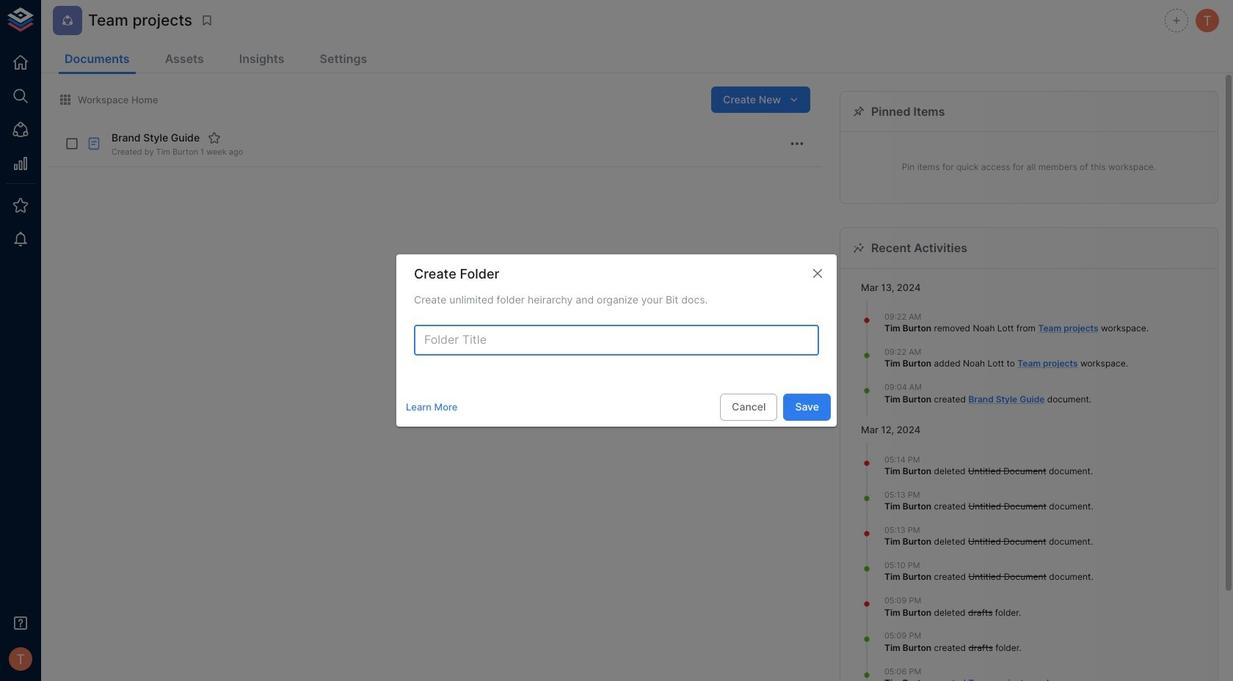 Task type: vqa. For each thing, say whether or not it's contained in the screenshot.
Favorite Image
yes



Task type: locate. For each thing, give the bounding box(es) containing it.
dialog
[[396, 255, 837, 427]]

favorite image
[[208, 131, 221, 145]]



Task type: describe. For each thing, give the bounding box(es) containing it.
bookmark image
[[200, 14, 214, 27]]

Folder Title text field
[[414, 325, 819, 356]]



